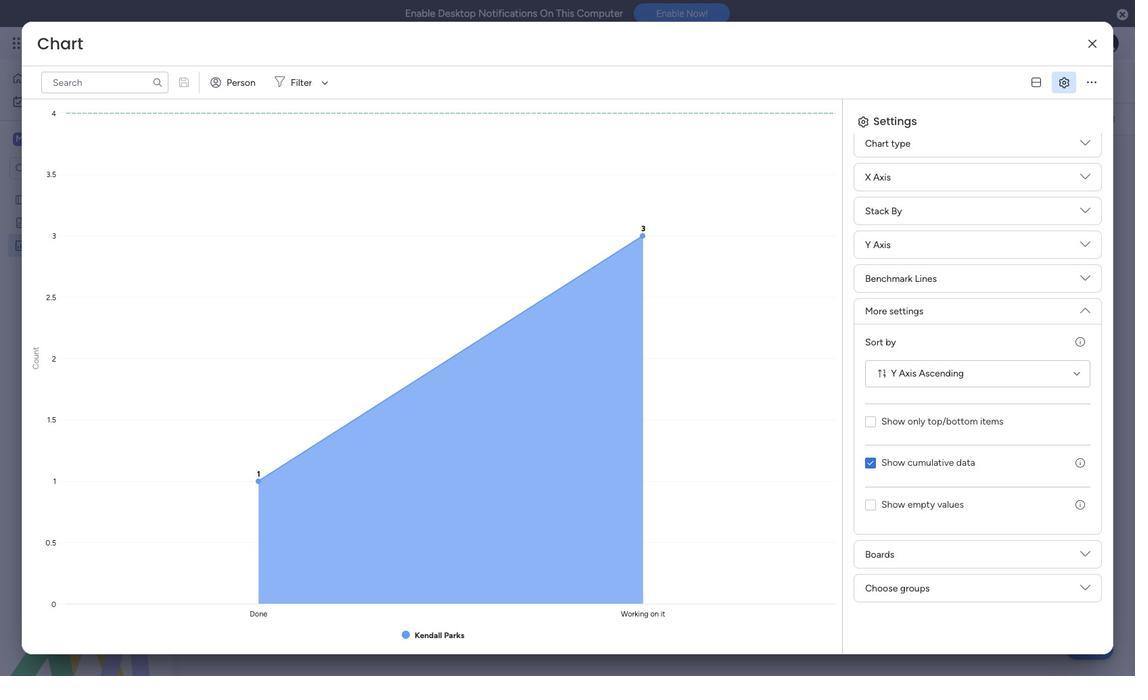 Task type: locate. For each thing, give the bounding box(es) containing it.
my left first
[[32, 194, 45, 205]]

show for show only top/bottom items
[[882, 416, 906, 428]]

v2 split view image
[[1032, 77, 1041, 88]]

person button inside new dashboard banner
[[567, 108, 626, 130]]

filter dashboard by text search field for search icon in search field
[[404, 108, 531, 130]]

new dashboard
[[204, 66, 374, 96], [32, 240, 100, 251]]

view button
[[600, 70, 634, 92]]

settings image
[[1103, 112, 1116, 126]]

Chart field
[[34, 32, 87, 55]]

my for my first board
[[32, 194, 45, 205]]

0 vertical spatial new
[[204, 66, 249, 96]]

show for show empty values
[[882, 499, 906, 511]]

enable inside enable now! button
[[656, 8, 684, 19]]

1 vertical spatial board
[[66, 194, 91, 205]]

chart up home
[[37, 32, 83, 55]]

1 horizontal spatial filter dashboard by text search field
[[404, 108, 531, 130]]

dashboard
[[255, 66, 374, 96], [54, 240, 100, 251]]

y down stack
[[865, 239, 871, 251]]

axis down the 'stack by'
[[873, 239, 891, 251]]

0 vertical spatial chart
[[37, 32, 83, 55]]

0 vertical spatial v2 info image
[[1076, 337, 1085, 348]]

settings
[[890, 306, 924, 317]]

0 horizontal spatial search image
[[152, 77, 163, 88]]

5 dapulse dropdown down arrow image from the top
[[1081, 549, 1091, 565]]

choose groups
[[865, 583, 930, 594]]

chart
[[37, 32, 83, 55], [865, 138, 889, 149]]

None search field
[[41, 72, 168, 93]]

1 horizontal spatial filter
[[653, 113, 674, 125]]

y for y axis
[[865, 239, 871, 251]]

1 horizontal spatial enable
[[656, 8, 684, 19]]

data
[[957, 458, 975, 469]]

0 horizontal spatial new dashboard
[[32, 240, 100, 251]]

search image
[[152, 77, 163, 88], [515, 114, 525, 124]]

1 vertical spatial person button
[[567, 108, 626, 130]]

new
[[204, 66, 249, 96], [32, 240, 52, 251]]

share button
[[1026, 70, 1081, 91]]

dapulse close image
[[1117, 8, 1129, 22]]

0 vertical spatial board
[[359, 113, 384, 124]]

show left "only"
[[882, 416, 906, 428]]

benchmark
[[865, 273, 913, 285]]

add to favorites image
[[384, 74, 398, 88]]

1 horizontal spatial dashboard
[[255, 66, 374, 96]]

board for my first board
[[66, 194, 91, 205]]

0 horizontal spatial arrow down image
[[317, 74, 333, 91]]

my inside my work option
[[31, 95, 44, 107]]

0 vertical spatial new dashboard
[[204, 66, 374, 96]]

meeting notes
[[32, 217, 95, 228]]

dashboard up the 1
[[255, 66, 374, 96]]

4 dapulse dropdown down arrow image from the top
[[1081, 273, 1091, 289]]

board
[[359, 113, 384, 124], [66, 194, 91, 205]]

1 vertical spatial v2 info image
[[1076, 458, 1085, 470]]

0 vertical spatial dapulse dropdown down arrow image
[[1081, 138, 1091, 153]]

1 horizontal spatial search image
[[515, 114, 525, 124]]

0 horizontal spatial dashboard
[[54, 240, 100, 251]]

0 horizontal spatial new
[[32, 240, 52, 251]]

1 vertical spatial dashboard
[[54, 240, 100, 251]]

1 v2 info image from the top
[[1076, 337, 1085, 348]]

1 dapulse dropdown down arrow image from the top
[[1081, 172, 1091, 187]]

new inside banner
[[204, 66, 249, 96]]

3 show from the top
[[882, 499, 906, 511]]

1 horizontal spatial y
[[891, 368, 897, 380]]

board right first
[[66, 194, 91, 205]]

show left cumulative at the bottom
[[882, 458, 906, 469]]

axis right v2 number asc icon
[[899, 368, 917, 380]]

person button down view button
[[567, 108, 626, 130]]

0 vertical spatial dashboard
[[255, 66, 374, 96]]

v2 info image
[[1076, 500, 1085, 512]]

2 vertical spatial axis
[[899, 368, 917, 380]]

new right public dashboard icon
[[32, 240, 52, 251]]

0 vertical spatial axis
[[874, 172, 891, 183]]

person button
[[205, 72, 264, 93], [567, 108, 626, 130]]

y right v2 number asc icon
[[891, 368, 897, 380]]

filter
[[291, 77, 312, 88], [653, 113, 674, 125]]

filter button for the person popup button to the top
[[269, 72, 333, 93]]

0 vertical spatial search image
[[152, 77, 163, 88]]

benchmark lines
[[865, 273, 937, 285]]

dapulse dropdown down arrow image
[[1081, 172, 1091, 187], [1081, 206, 1091, 221], [1081, 240, 1091, 255], [1081, 273, 1091, 289], [1081, 549, 1091, 565], [1081, 583, 1091, 598]]

0 vertical spatial filter
[[291, 77, 312, 88]]

chart for chart
[[37, 32, 83, 55]]

1 horizontal spatial chart
[[865, 138, 889, 149]]

2 dapulse dropdown down arrow image from the top
[[1081, 206, 1091, 221]]

public dashboard image
[[14, 239, 27, 252]]

filter button down view button
[[631, 108, 695, 130]]

1 horizontal spatial new
[[204, 66, 249, 96]]

notes
[[69, 217, 95, 228]]

0 vertical spatial y
[[865, 239, 871, 251]]

dashboard inside banner
[[255, 66, 374, 96]]

2 show from the top
[[882, 458, 906, 469]]

my left work
[[31, 95, 44, 107]]

add widget button
[[196, 108, 275, 130]]

chart left type
[[865, 138, 889, 149]]

arrow down image for the person popup button within the new dashboard banner
[[679, 111, 695, 127]]

0 horizontal spatial person
[[227, 77, 256, 88]]

filter dashboard by text search field for search icon for the person popup button to the top
[[41, 72, 168, 93]]

0 vertical spatial arrow down image
[[317, 74, 333, 91]]

board inside popup button
[[359, 113, 384, 124]]

None search field
[[404, 108, 531, 130]]

0 vertical spatial filter dashboard by text search field
[[41, 72, 168, 93]]

person
[[227, 77, 256, 88], [589, 113, 618, 125]]

v2 info image
[[1076, 337, 1085, 348], [1076, 458, 1085, 470]]

1 vertical spatial search image
[[515, 114, 525, 124]]

person button up add widget popup button
[[205, 72, 264, 93]]

0 horizontal spatial person button
[[205, 72, 264, 93]]

2 vertical spatial show
[[882, 499, 906, 511]]

filter for arrow down image corresponding to the person popup button to the top
[[291, 77, 312, 88]]

enable for enable now!
[[656, 8, 684, 19]]

1 horizontal spatial arrow down image
[[679, 111, 695, 127]]

workspace
[[57, 133, 111, 145]]

enable
[[405, 7, 436, 20], [656, 8, 684, 19]]

0 horizontal spatial board
[[66, 194, 91, 205]]

dapulse dropdown down arrow image for y axis
[[1081, 240, 1091, 255]]

1 vertical spatial person
[[589, 113, 618, 125]]

1 vertical spatial chart
[[865, 138, 889, 149]]

search image for the person popup button within the new dashboard banner
[[515, 114, 525, 124]]

by
[[886, 337, 896, 348]]

more dots image
[[1087, 77, 1097, 88]]

dapulse x slim image
[[1089, 39, 1097, 49]]

my first board
[[32, 194, 91, 205]]

0 horizontal spatial filter dashboard by text search field
[[41, 72, 168, 93]]

new up add
[[204, 66, 249, 96]]

empty
[[908, 499, 935, 511]]

now!
[[687, 8, 708, 19]]

my work option
[[8, 91, 164, 112]]

person inside new dashboard banner
[[589, 113, 618, 125]]

computer
[[577, 7, 623, 20]]

1 vertical spatial filter
[[653, 113, 674, 125]]

none search field inside new dashboard banner
[[404, 108, 531, 130]]

groups
[[900, 583, 930, 594]]

widget
[[240, 113, 269, 124]]

show only top/bottom items
[[882, 416, 1004, 428]]

1 horizontal spatial person button
[[567, 108, 626, 130]]

enable left desktop
[[405, 7, 436, 20]]

board right connected on the top
[[359, 113, 384, 124]]

cumulative
[[908, 458, 954, 469]]

1 horizontal spatial person
[[589, 113, 618, 125]]

filter inside new dashboard banner
[[653, 113, 674, 125]]

0 horizontal spatial filter button
[[269, 72, 333, 93]]

chart type
[[865, 138, 911, 149]]

0 horizontal spatial y
[[865, 239, 871, 251]]

this
[[556, 7, 575, 20]]

1 horizontal spatial filter button
[[631, 108, 695, 130]]

1 vertical spatial show
[[882, 458, 906, 469]]

list box
[[0, 185, 173, 439]]

1 horizontal spatial board
[[359, 113, 384, 124]]

0 horizontal spatial enable
[[405, 7, 436, 20]]

dashboard down the notes
[[54, 240, 100, 251]]

0 vertical spatial show
[[882, 416, 906, 428]]

show
[[882, 416, 906, 428], [882, 458, 906, 469], [882, 499, 906, 511]]

1 vertical spatial filter button
[[631, 108, 695, 130]]

public board image
[[14, 193, 27, 206]]

0 horizontal spatial filter
[[291, 77, 312, 88]]

y
[[865, 239, 871, 251], [891, 368, 897, 380]]

person up add widget
[[227, 77, 256, 88]]

board inside list box
[[66, 194, 91, 205]]

1 vertical spatial y
[[891, 368, 897, 380]]

enable left now! in the top of the page
[[656, 8, 684, 19]]

arrow down image
[[317, 74, 333, 91], [679, 111, 695, 127]]

my work link
[[8, 91, 164, 112]]

sort
[[865, 337, 883, 348]]

my inside list box
[[32, 194, 45, 205]]

1 vertical spatial my
[[32, 194, 45, 205]]

3 dapulse dropdown down arrow image from the top
[[1081, 240, 1091, 255]]

1 dapulse dropdown down arrow image from the top
[[1081, 138, 1091, 153]]

option
[[0, 187, 173, 190]]

top/bottom
[[928, 416, 978, 428]]

axis for y axis
[[873, 239, 891, 251]]

1 vertical spatial new
[[32, 240, 52, 251]]

2 dapulse dropdown down arrow image from the top
[[1081, 300, 1091, 316]]

my
[[31, 95, 44, 107], [32, 194, 45, 205]]

0 horizontal spatial chart
[[37, 32, 83, 55]]

new dashboard banner
[[179, 60, 1135, 135]]

0 vertical spatial my
[[31, 95, 44, 107]]

1 vertical spatial filter dashboard by text search field
[[404, 108, 531, 130]]

0 vertical spatial filter button
[[269, 72, 333, 93]]

0 vertical spatial person
[[227, 77, 256, 88]]

1 vertical spatial arrow down image
[[679, 111, 695, 127]]

y axis ascending
[[891, 368, 964, 380]]

lines
[[915, 273, 937, 285]]

show for show cumulative data
[[882, 458, 906, 469]]

filter dashboard by text search field inside new dashboard banner
[[404, 108, 531, 130]]

axis right x on the right top of page
[[874, 172, 891, 183]]

by
[[892, 205, 902, 217]]

new dashboard down meeting notes
[[32, 240, 100, 251]]

1 vertical spatial new dashboard
[[32, 240, 100, 251]]

dapulse dropdown down arrow image
[[1081, 138, 1091, 153], [1081, 300, 1091, 316]]

more
[[865, 306, 887, 317]]

search image inside search field
[[515, 114, 525, 124]]

new dashboard up the 1
[[204, 66, 374, 96]]

board for 1 connected board
[[359, 113, 384, 124]]

notifications
[[478, 7, 538, 20]]

1 show from the top
[[882, 416, 906, 428]]

axis for x axis
[[874, 172, 891, 183]]

1 horizontal spatial new dashboard
[[204, 66, 374, 96]]

show left the empty
[[882, 499, 906, 511]]

filter button
[[269, 72, 333, 93], [631, 108, 695, 130]]

axis
[[874, 172, 891, 183], [873, 239, 891, 251], [899, 368, 917, 380]]

settings
[[873, 114, 917, 129]]

6 dapulse dropdown down arrow image from the top
[[1081, 583, 1091, 598]]

1 vertical spatial axis
[[873, 239, 891, 251]]

person for the person popup button within the new dashboard banner
[[589, 113, 618, 125]]

add
[[220, 113, 237, 124]]

Filter dashboard by text search field
[[41, 72, 168, 93], [404, 108, 531, 130]]

person down view button
[[589, 113, 618, 125]]

1 vertical spatial dapulse dropdown down arrow image
[[1081, 300, 1091, 316]]

Search in workspace field
[[28, 161, 113, 176]]

filter button up the 1
[[269, 72, 333, 93]]



Task type: describe. For each thing, give the bounding box(es) containing it.
dapulse dropdown down arrow image for stack by
[[1081, 206, 1091, 221]]

x axis
[[865, 172, 891, 183]]

arrow down image for the person popup button to the top
[[317, 74, 333, 91]]

enable now! button
[[634, 4, 730, 24]]

filter button for the person popup button within the new dashboard banner
[[631, 108, 695, 130]]

workspace selection element
[[13, 131, 113, 149]]

share
[[1051, 74, 1075, 86]]

y for y axis ascending
[[891, 368, 897, 380]]

y axis
[[865, 239, 891, 251]]

help button
[[1066, 638, 1114, 660]]

values
[[938, 499, 964, 511]]

1 connected board button
[[280, 108, 390, 130]]

home option
[[8, 68, 164, 89]]

items
[[980, 416, 1004, 428]]

enable desktop notifications on this computer
[[405, 7, 623, 20]]

1 connected board
[[305, 113, 384, 124]]

main workspace
[[31, 133, 111, 145]]

sort by
[[865, 337, 896, 348]]

1
[[305, 113, 309, 124]]

enable for enable desktop notifications on this computer
[[405, 7, 436, 20]]

select product image
[[12, 37, 26, 50]]

axis for y axis ascending
[[899, 368, 917, 380]]

lottie animation element
[[0, 540, 173, 677]]

filter for arrow down image corresponding to the person popup button within the new dashboard banner
[[653, 113, 674, 125]]

view
[[607, 75, 628, 87]]

list box containing my first board
[[0, 185, 173, 439]]

main
[[31, 133, 55, 145]]

enable now!
[[656, 8, 708, 19]]

add widget
[[220, 113, 269, 124]]

ascending
[[919, 368, 964, 380]]

type
[[891, 138, 911, 149]]

first
[[47, 194, 64, 205]]

new dashboard inside banner
[[204, 66, 374, 96]]

home link
[[8, 68, 164, 89]]

lottie animation image
[[0, 540, 173, 677]]

show empty values
[[882, 499, 964, 511]]

choose
[[865, 583, 898, 594]]

2 v2 info image from the top
[[1076, 458, 1085, 470]]

show cumulative data
[[882, 458, 975, 469]]

meeting
[[32, 217, 67, 228]]

m
[[16, 133, 24, 145]]

search image for the person popup button to the top
[[152, 77, 163, 88]]

New Dashboard field
[[200, 66, 377, 96]]

only
[[908, 416, 926, 428]]

kendall parks image
[[1097, 32, 1119, 54]]

work
[[46, 95, 67, 107]]

desktop
[[438, 7, 476, 20]]

on
[[540, 7, 554, 20]]

dapulse dropdown down arrow image for chart type
[[1081, 138, 1091, 153]]

dapulse dropdown down arrow image for boards
[[1081, 549, 1091, 565]]

v2 number asc image
[[878, 369, 886, 379]]

my work
[[31, 95, 67, 107]]

dapulse dropdown down arrow image for choose groups
[[1081, 583, 1091, 598]]

dapulse dropdown down arrow image for benchmark lines
[[1081, 273, 1091, 289]]

workspace image
[[13, 132, 26, 147]]

my for my work
[[31, 95, 44, 107]]

dapulse dropdown down arrow image for x axis
[[1081, 172, 1091, 187]]

x
[[865, 172, 871, 183]]

dashboard inside list box
[[54, 240, 100, 251]]

monday button
[[35, 26, 216, 61]]

stack
[[865, 205, 889, 217]]

public board image
[[14, 216, 27, 229]]

help
[[1078, 642, 1102, 656]]

home
[[30, 72, 56, 84]]

chart for chart type
[[865, 138, 889, 149]]

stack by
[[865, 205, 902, 217]]

connected
[[311, 113, 357, 124]]

more settings
[[865, 306, 924, 317]]

boards
[[865, 549, 895, 561]]

dapulse dropdown down arrow image for more settings
[[1081, 300, 1091, 316]]

monday
[[60, 35, 107, 51]]

person for the person popup button to the top
[[227, 77, 256, 88]]

new dashboard inside list box
[[32, 240, 100, 251]]

0 vertical spatial person button
[[205, 72, 264, 93]]



Task type: vqa. For each thing, say whether or not it's contained in the screenshot.
Axis
yes



